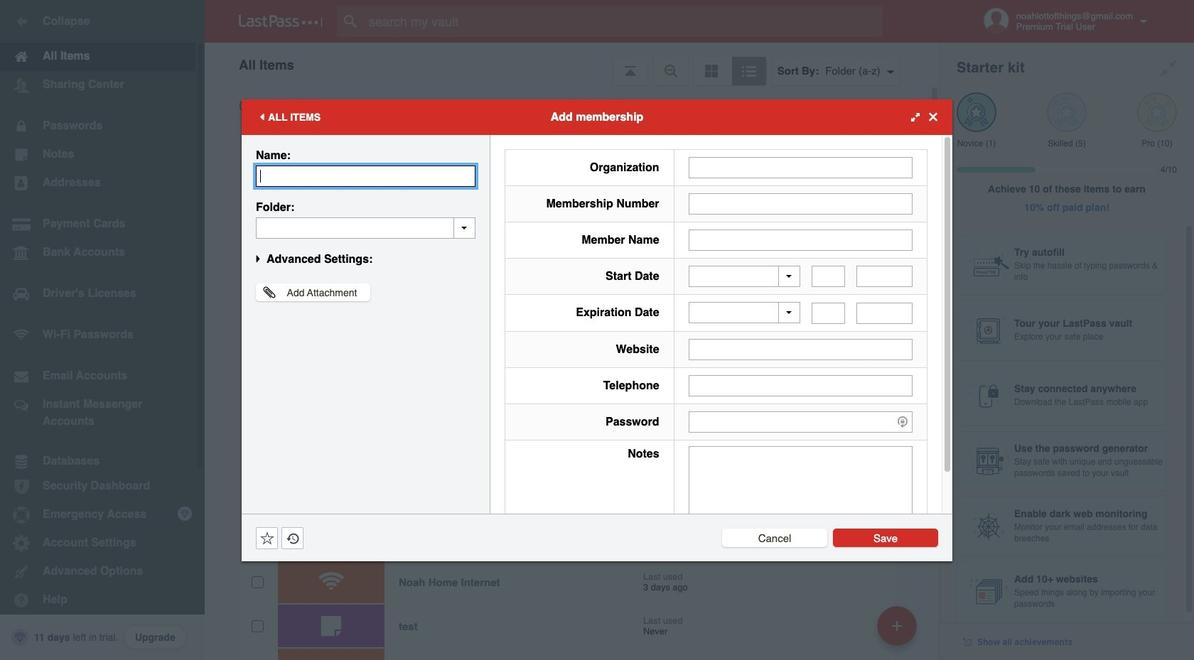 Task type: locate. For each thing, give the bounding box(es) containing it.
main navigation navigation
[[0, 0, 205, 660]]

None password field
[[689, 411, 913, 433]]

vault options navigation
[[205, 43, 940, 85]]

Search search field
[[337, 6, 905, 37]]

None text field
[[256, 165, 476, 187], [689, 193, 913, 214], [812, 266, 846, 287], [857, 266, 913, 287], [812, 302, 846, 324], [857, 302, 913, 324], [689, 339, 913, 360], [256, 165, 476, 187], [689, 193, 913, 214], [812, 266, 846, 287], [857, 266, 913, 287], [812, 302, 846, 324], [857, 302, 913, 324], [689, 339, 913, 360]]

None text field
[[689, 157, 913, 178], [256, 217, 476, 239], [689, 229, 913, 251], [689, 375, 913, 396], [689, 446, 913, 534], [689, 157, 913, 178], [256, 217, 476, 239], [689, 229, 913, 251], [689, 375, 913, 396], [689, 446, 913, 534]]

lastpass image
[[239, 15, 323, 28]]

dialog
[[242, 99, 953, 561]]



Task type: describe. For each thing, give the bounding box(es) containing it.
new item image
[[892, 621, 902, 631]]

new item navigation
[[872, 602, 926, 660]]

search my vault text field
[[337, 6, 905, 37]]



